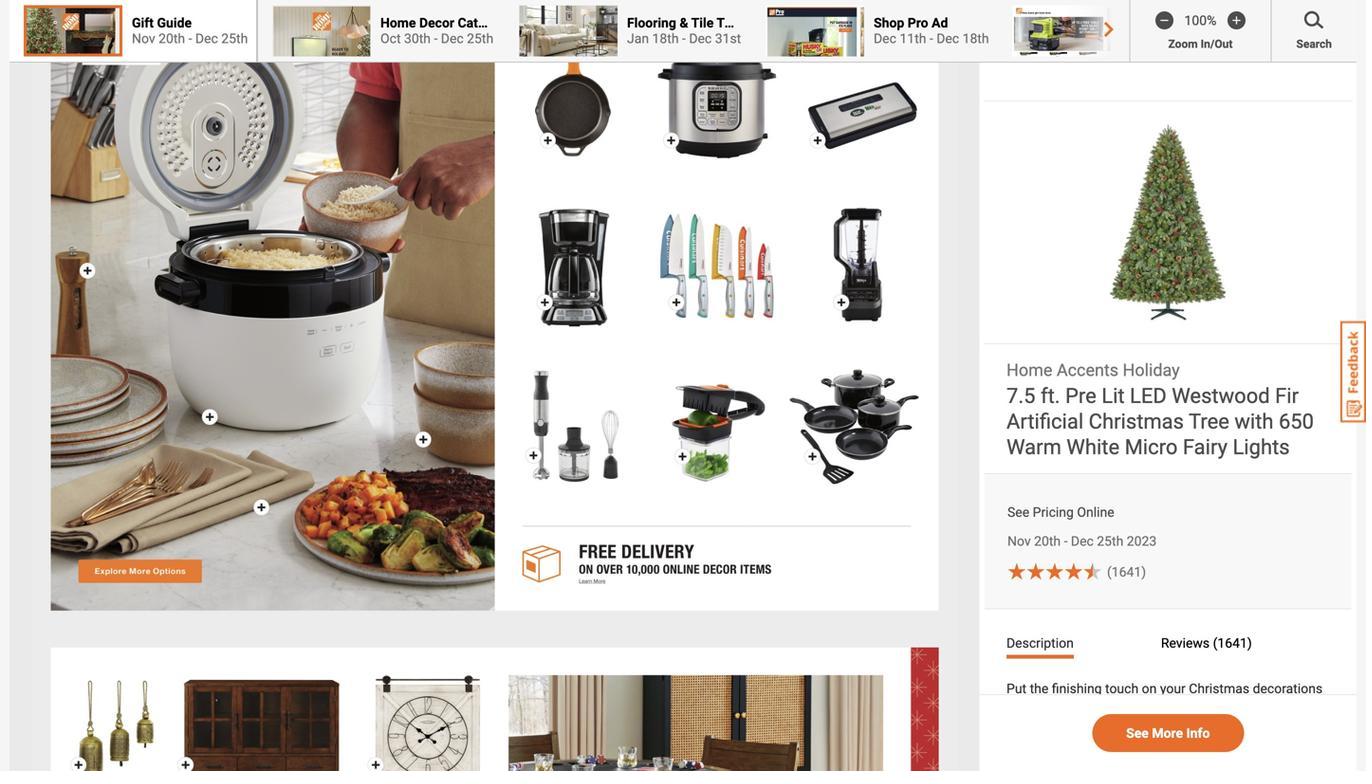 Task type: locate. For each thing, give the bounding box(es) containing it.
feedback link image
[[1341, 321, 1366, 423]]



Task type: vqa. For each thing, say whether or not it's contained in the screenshot.
Feedback Link image
yes



